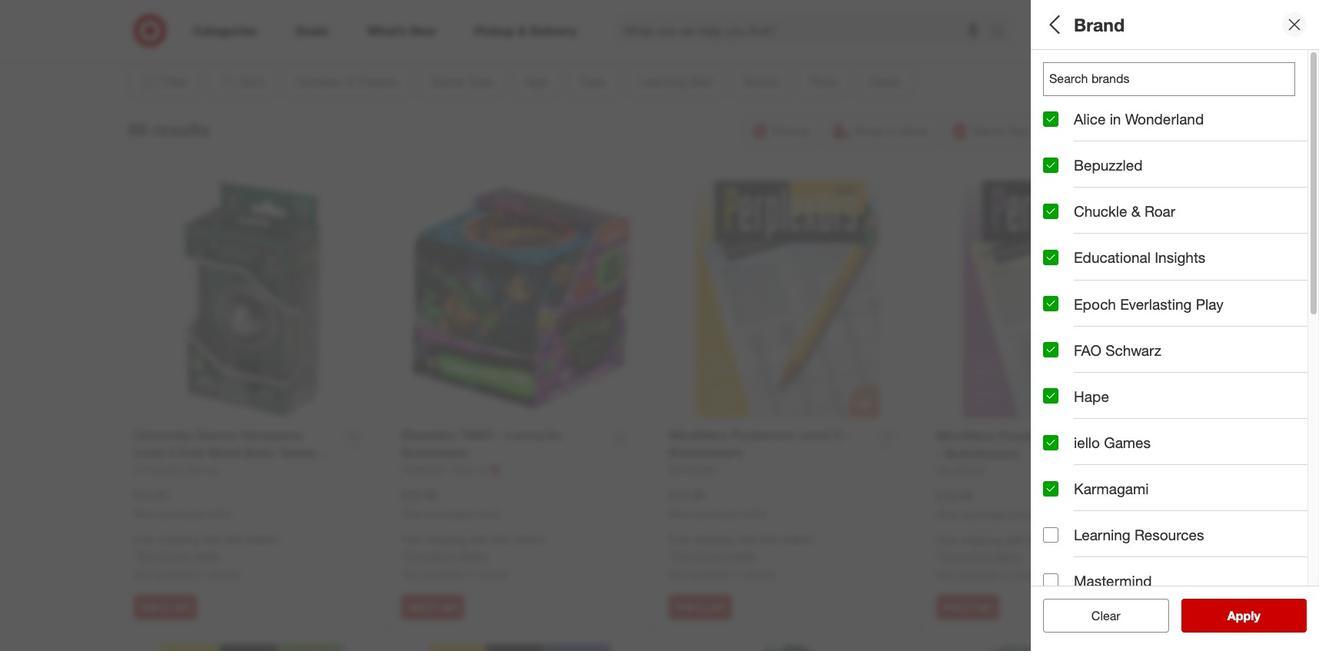 Task type: vqa. For each thing, say whether or not it's contained in the screenshot.
iello Games
yes



Task type: describe. For each thing, give the bounding box(es) containing it.
type board games; brainteasers
[[1044, 222, 1177, 255]]

players
[[1121, 60, 1172, 78]]

deals button
[[1044, 427, 1308, 481]]

Educational Insights checkbox
[[1044, 250, 1059, 265]]

when inside $14.87 when purchased online
[[134, 508, 158, 520]]

game type classic games; creative games
[[1044, 114, 1199, 147]]

fao schwarz
[[1074, 341, 1162, 359]]

age kids; adult
[[1044, 168, 1096, 201]]

price button
[[1044, 373, 1308, 427]]

$25.99
[[401, 487, 438, 503]]

online inside $14.87 when purchased online
[[207, 508, 232, 520]]

resources
[[1135, 526, 1205, 544]]

Alice in Wonderland checkbox
[[1044, 111, 1059, 127]]

motor
[[1249, 296, 1277, 309]]

1;
[[1044, 80, 1053, 93]]

$25.99 when purchased online
[[401, 487, 499, 520]]

Mastermind checkbox
[[1044, 574, 1059, 589]]

iello
[[1074, 434, 1101, 451]]

in inside brand dialog
[[1110, 110, 1122, 128]]

brand for brand alice in wonderland; bepuzzled; chuckle & roar; educatio
[[1044, 330, 1086, 347]]

guest
[[1044, 497, 1085, 514]]

roar
[[1145, 202, 1176, 220]]

alice in wonderland
[[1074, 110, 1205, 128]]

clear button
[[1044, 599, 1169, 633]]

play
[[1197, 295, 1224, 313]]

purchased inside $14.87 when purchased online
[[160, 508, 204, 520]]

apply
[[1228, 608, 1261, 624]]

alice inside brand dialog
[[1074, 110, 1106, 128]]

games; inside game type classic games; creative games
[[1082, 134, 1119, 147]]

hape
[[1074, 388, 1110, 405]]

alice inside brand alice in wonderland; bepuzzled; chuckle & roar; educatio
[[1044, 349, 1067, 363]]

mastermind
[[1074, 573, 1153, 590]]

search button
[[984, 14, 1021, 51]]

results for 99 results
[[153, 118, 210, 140]]

& inside brand dialog
[[1132, 202, 1141, 220]]

all
[[1117, 608, 1129, 624]]

brand dialog
[[1031, 0, 1320, 651]]

$14.87
[[134, 487, 171, 503]]

educational
[[1074, 249, 1151, 266]]

all filters
[[1044, 14, 1118, 35]]

epoch everlasting play
[[1074, 295, 1224, 313]]

games; inside type board games; brainteasers
[[1076, 242, 1113, 255]]

wonderland
[[1126, 110, 1205, 128]]

brand alice in wonderland; bepuzzled; chuckle & roar; educatio
[[1044, 330, 1320, 363]]

brand for brand
[[1074, 14, 1125, 35]]

all filters dialog
[[1031, 0, 1320, 651]]

clear for clear
[[1092, 608, 1121, 624]]

price
[[1044, 389, 1080, 407]]

when inside $25.99 when purchased online
[[401, 508, 425, 520]]

brainteasers
[[1116, 242, 1177, 255]]

age
[[1044, 168, 1071, 186]]

Hape checkbox
[[1044, 389, 1059, 404]]

creative inside game type classic games; creative games
[[1122, 134, 1162, 147]]

karmagami
[[1074, 480, 1149, 498]]

classic
[[1044, 134, 1079, 147]]

sold
[[1044, 550, 1075, 568]]

schwarz
[[1106, 341, 1162, 359]]

type inside type board games; brainteasers
[[1044, 222, 1076, 240]]

search
[[984, 24, 1021, 40]]

99
[[128, 118, 148, 140]]

number
[[1044, 60, 1099, 78]]

games inside game type classic games; creative games
[[1165, 134, 1199, 147]]

Learning Resources checkbox
[[1044, 527, 1059, 543]]

creative inside learning skill coding; creative thinking; creativity; fine motor skills; gr
[[1085, 296, 1125, 309]]

guest rating button
[[1044, 481, 1308, 535]]

apply button
[[1182, 599, 1307, 633]]

see results button
[[1182, 599, 1307, 633]]

roar;
[[1254, 349, 1280, 363]]

sponsored
[[1070, 37, 1116, 48]]

number of players 1; 2
[[1044, 60, 1172, 93]]

none text field inside brand dialog
[[1044, 62, 1296, 96]]

fine
[[1225, 296, 1246, 309]]

bepuzzled;
[[1146, 349, 1199, 363]]

chuckle inside brand dialog
[[1074, 202, 1128, 220]]

creativity;
[[1174, 296, 1222, 309]]

see results
[[1212, 608, 1277, 624]]

0 horizontal spatial $16.95 when purchased online
[[669, 487, 767, 520]]

guest rating
[[1044, 497, 1134, 514]]

see
[[1212, 608, 1234, 624]]

clear all
[[1084, 608, 1129, 624]]

1 horizontal spatial $16.95 when purchased online
[[937, 488, 1034, 520]]

by
[[1079, 550, 1095, 568]]

deals
[[1044, 443, 1083, 460]]

Epoch Everlasting Play checkbox
[[1044, 296, 1059, 312]]

& inside brand alice in wonderland; bepuzzled; chuckle & roar; educatio
[[1245, 349, 1251, 363]]



Task type: locate. For each thing, give the bounding box(es) containing it.
None text field
[[1044, 62, 1296, 96]]

What can we help you find? suggestions appear below search field
[[615, 14, 995, 48]]

games; up bepuzzled at the top of the page
[[1082, 134, 1119, 147]]

1 horizontal spatial chuckle
[[1202, 349, 1242, 363]]

games down wonderland
[[1165, 134, 1199, 147]]

results
[[153, 118, 210, 140], [1237, 608, 1277, 624]]

1 horizontal spatial results
[[1237, 608, 1277, 624]]

purchased inside $25.99 when purchased online
[[428, 508, 472, 520]]

results for see results
[[1237, 608, 1277, 624]]

online inside $25.99 when purchased online
[[474, 508, 499, 520]]

clear inside all filters dialog
[[1084, 608, 1113, 624]]

games;
[[1082, 134, 1119, 147], [1076, 242, 1113, 255]]

creative
[[1122, 134, 1162, 147], [1085, 296, 1125, 309]]

1 horizontal spatial &
[[1245, 349, 1251, 363]]

1 vertical spatial games
[[1105, 434, 1151, 451]]

1 horizontal spatial games
[[1165, 134, 1199, 147]]

0 vertical spatial &
[[1132, 202, 1141, 220]]

0 horizontal spatial chuckle
[[1074, 202, 1128, 220]]

1 vertical spatial brand
[[1044, 330, 1086, 347]]

type inside game type classic games; creative games
[[1089, 114, 1121, 132]]

kids;
[[1044, 188, 1068, 201]]

learning for learning skill coding; creative thinking; creativity; fine motor skills; gr
[[1044, 276, 1105, 294]]

results right see
[[1237, 608, 1277, 624]]

learning up coding;
[[1044, 276, 1105, 294]]

1 vertical spatial alice
[[1044, 349, 1067, 363]]

thinking;
[[1127, 296, 1171, 309]]

& left roar;
[[1245, 349, 1251, 363]]

0 vertical spatial games
[[1165, 134, 1199, 147]]

skills;
[[1280, 296, 1308, 309]]

results inside button
[[1237, 608, 1277, 624]]

1 clear from the left
[[1084, 608, 1113, 624]]

coding;
[[1044, 296, 1082, 309]]

iello games
[[1074, 434, 1151, 451]]

iello Games checkbox
[[1044, 435, 1059, 450]]

chuckle inside brand alice in wonderland; bepuzzled; chuckle & roar; educatio
[[1202, 349, 1242, 363]]

clear
[[1084, 608, 1113, 624], [1092, 608, 1121, 624]]

learning up "by"
[[1074, 526, 1131, 544]]

alice left fao
[[1044, 349, 1067, 363]]

brand inside brand dialog
[[1074, 14, 1125, 35]]

games; right board
[[1076, 242, 1113, 255]]

exclusions apply. button
[[138, 549, 221, 564], [405, 549, 489, 564], [673, 549, 756, 564], [941, 549, 1024, 565]]

apply.
[[192, 549, 221, 562], [460, 549, 489, 562], [727, 549, 756, 562], [995, 550, 1024, 563]]

1 vertical spatial type
[[1044, 222, 1076, 240]]

everlasting
[[1121, 295, 1192, 313]]

0 vertical spatial alice
[[1074, 110, 1106, 128]]

board
[[1044, 242, 1073, 255]]

adult
[[1071, 188, 1096, 201]]

0 horizontal spatial games
[[1105, 434, 1151, 451]]

clear inside brand dialog
[[1092, 608, 1121, 624]]

epoch
[[1074, 295, 1117, 313]]

advertisement region
[[193, 0, 1116, 36]]

educational insights
[[1074, 249, 1206, 266]]

1 vertical spatial &
[[1245, 349, 1251, 363]]

learning inside learning skill coding; creative thinking; creativity; fine motor skills; gr
[[1044, 276, 1105, 294]]

0 vertical spatial creative
[[1122, 134, 1162, 147]]

fao
[[1074, 341, 1102, 359]]

0 horizontal spatial type
[[1044, 222, 1076, 240]]

in
[[1110, 110, 1122, 128], [1070, 349, 1078, 363], [199, 568, 207, 581], [466, 568, 475, 581], [734, 568, 743, 581], [1002, 569, 1010, 582]]

0 vertical spatial games;
[[1082, 134, 1119, 147]]

0 horizontal spatial &
[[1132, 202, 1141, 220]]

chuckle
[[1074, 202, 1128, 220], [1202, 349, 1242, 363]]

clear for clear all
[[1084, 608, 1113, 624]]

results right 99
[[153, 118, 210, 140]]

brand down coding;
[[1044, 330, 1086, 347]]

rating
[[1089, 497, 1134, 514]]

chuckle left roar;
[[1202, 349, 1242, 363]]

1 horizontal spatial type
[[1089, 114, 1121, 132]]

free
[[134, 533, 155, 546], [401, 533, 423, 546], [669, 533, 690, 546], [937, 534, 958, 547]]

skill
[[1109, 276, 1138, 294]]

0 vertical spatial brand
[[1074, 14, 1125, 35]]

games inside brand dialog
[[1105, 434, 1151, 451]]

learning skill coding; creative thinking; creativity; fine motor skills; gr
[[1044, 276, 1320, 309]]

Bepuzzled checkbox
[[1044, 157, 1059, 173]]

brand
[[1074, 14, 1125, 35], [1044, 330, 1086, 347]]

$16.95
[[669, 487, 706, 503], [937, 488, 974, 503]]

available
[[154, 568, 196, 581], [422, 568, 463, 581], [689, 568, 731, 581], [957, 569, 999, 582]]

of
[[1103, 60, 1117, 78]]

0 vertical spatial learning
[[1044, 276, 1105, 294]]

learning resources
[[1074, 526, 1205, 544]]

1 vertical spatial results
[[1237, 608, 1277, 624]]

FAO Schwarz checkbox
[[1044, 342, 1059, 358]]

when
[[134, 508, 158, 520], [401, 508, 425, 520], [669, 508, 693, 520], [937, 509, 961, 520]]

sold by button
[[1044, 535, 1308, 588]]

games
[[1165, 134, 1199, 147], [1105, 434, 1151, 451]]

0 horizontal spatial $16.95
[[669, 487, 706, 503]]

$16.95 when purchased online
[[669, 487, 767, 520], [937, 488, 1034, 520]]

sold by
[[1044, 550, 1095, 568]]

not
[[134, 568, 151, 581], [401, 568, 419, 581], [669, 568, 686, 581], [937, 569, 954, 582]]

online
[[207, 508, 232, 520], [474, 508, 499, 520], [742, 508, 767, 520], [1010, 509, 1034, 520]]

Chuckle & Roar checkbox
[[1044, 204, 1059, 219]]

with
[[202, 533, 222, 546], [470, 533, 490, 546], [738, 533, 757, 546], [1005, 534, 1025, 547]]

2 clear from the left
[[1092, 608, 1121, 624]]

2
[[1056, 80, 1062, 93]]

insights
[[1155, 249, 1206, 266]]

$14.87 when purchased online
[[134, 487, 232, 520]]

creative down skill in the top of the page
[[1085, 296, 1125, 309]]

1 vertical spatial games;
[[1076, 242, 1113, 255]]

brand inside brand alice in wonderland; bepuzzled; chuckle & roar; educatio
[[1044, 330, 1086, 347]]

exclusions
[[138, 549, 189, 562], [405, 549, 457, 562], [673, 549, 724, 562], [941, 550, 992, 563]]

purchased
[[160, 508, 204, 520], [428, 508, 472, 520], [696, 508, 740, 520], [963, 509, 1007, 520]]

filters
[[1070, 14, 1118, 35]]

0 horizontal spatial alice
[[1044, 349, 1067, 363]]

shipping
[[158, 533, 199, 546], [426, 533, 467, 546], [693, 533, 735, 546], [961, 534, 1002, 547]]

clear left all
[[1084, 608, 1113, 624]]

Karmagami checkbox
[[1044, 481, 1059, 497]]

0 vertical spatial results
[[153, 118, 210, 140]]

games right iello
[[1105, 434, 1151, 451]]

alice
[[1074, 110, 1106, 128], [1044, 349, 1067, 363]]

1 vertical spatial creative
[[1085, 296, 1125, 309]]

& left roar
[[1132, 202, 1141, 220]]

gr
[[1311, 296, 1320, 309]]

clear all button
[[1044, 599, 1169, 633]]

0 vertical spatial chuckle
[[1074, 202, 1128, 220]]

1 horizontal spatial $16.95
[[937, 488, 974, 503]]

type
[[1089, 114, 1121, 132], [1044, 222, 1076, 240]]

creative down "alice in wonderland"
[[1122, 134, 1162, 147]]

all
[[1044, 14, 1065, 35]]

orders*
[[245, 533, 280, 546], [513, 533, 548, 546], [781, 533, 816, 546], [1048, 534, 1083, 547]]

1 vertical spatial chuckle
[[1202, 349, 1242, 363]]

99 results
[[128, 118, 210, 140]]

wonderland;
[[1081, 349, 1143, 363]]

0 horizontal spatial results
[[153, 118, 210, 140]]

in inside brand alice in wonderland; bepuzzled; chuckle & roar; educatio
[[1070, 349, 1078, 363]]

chuckle & roar
[[1074, 202, 1176, 220]]

type right the game
[[1089, 114, 1121, 132]]

game
[[1044, 114, 1085, 132]]

brand up 'sponsored'
[[1074, 14, 1125, 35]]

type up board
[[1044, 222, 1076, 240]]

bepuzzled
[[1074, 156, 1143, 174]]

*
[[134, 549, 138, 562], [401, 549, 405, 562], [669, 549, 673, 562], [937, 550, 941, 563]]

learning
[[1044, 276, 1105, 294], [1074, 526, 1131, 544]]

1 vertical spatial learning
[[1074, 526, 1131, 544]]

1 horizontal spatial alice
[[1074, 110, 1106, 128]]

learning for learning resources
[[1074, 526, 1131, 544]]

0 vertical spatial type
[[1089, 114, 1121, 132]]

learning inside brand dialog
[[1074, 526, 1131, 544]]

alice up classic
[[1074, 110, 1106, 128]]

free shipping with $35 orders* * exclusions apply. not available in stores
[[134, 533, 280, 581], [401, 533, 548, 581], [669, 533, 816, 581], [937, 534, 1083, 582]]

clear down mastermind
[[1092, 608, 1121, 624]]

stores
[[210, 568, 240, 581], [478, 568, 508, 581], [745, 568, 775, 581], [1013, 569, 1043, 582]]

chuckle down adult
[[1074, 202, 1128, 220]]

$35
[[225, 533, 242, 546], [493, 533, 510, 546], [760, 533, 778, 546], [1028, 534, 1045, 547]]

&
[[1132, 202, 1141, 220], [1245, 349, 1251, 363]]

educatio
[[1283, 349, 1320, 363]]



